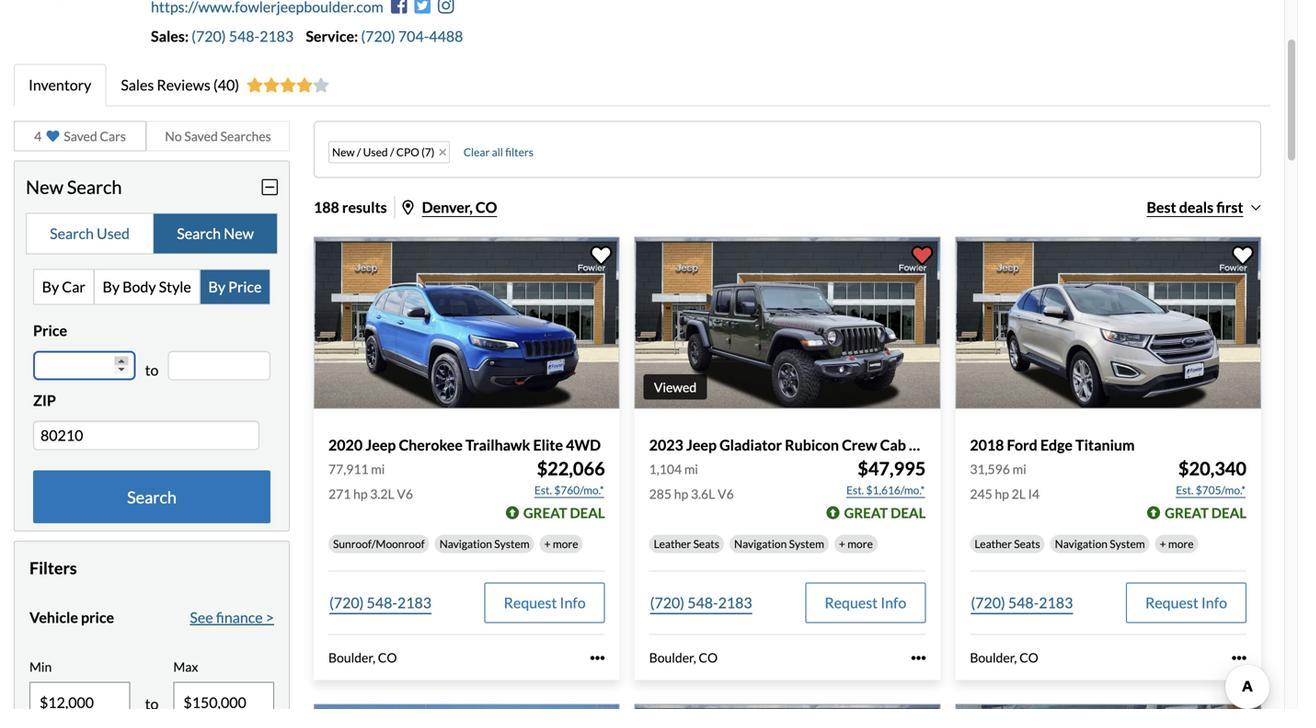 Task type: describe. For each thing, give the bounding box(es) containing it.
request for $47,995
[[825, 594, 878, 612]]

+ for $22,066
[[545, 538, 551, 551]]

style
[[159, 278, 191, 296]]

2 / from the left
[[390, 146, 394, 159]]

request info for $20,340
[[1146, 594, 1228, 612]]

2 saved from the left
[[184, 128, 218, 144]]

by for by price
[[209, 278, 226, 296]]

saved cars
[[64, 128, 126, 144]]

(720) 548-2183 for $20,340
[[971, 594, 1074, 612]]

inventory tab
[[14, 64, 106, 106]]

more for $22,066
[[553, 538, 579, 551]]

minus square image
[[262, 178, 278, 196]]

request info for $47,995
[[825, 594, 907, 612]]

trailhawk
[[466, 436, 531, 454]]

3.2l
[[370, 487, 395, 502]]

finance
[[216, 609, 263, 627]]

(40)
[[213, 76, 239, 94]]

max
[[173, 659, 198, 675]]

mi for $47,995
[[685, 462, 698, 477]]

548- for $20,340
[[1009, 594, 1039, 612]]

est. $1,616/mo.* button
[[846, 482, 926, 500]]

seats for $20,340
[[1014, 538, 1041, 551]]

2023
[[649, 436, 684, 454]]

est. for $20,340
[[1176, 484, 1194, 497]]

denver,
[[422, 198, 473, 216]]

$1,616/mo.*
[[867, 484, 925, 497]]

31,596 mi 245 hp 2l i4
[[970, 462, 1040, 502]]

search used
[[50, 225, 130, 243]]

hp for $47,995
[[674, 487, 689, 502]]

seats for $47,995
[[694, 538, 720, 551]]

v6 for $22,066
[[397, 487, 413, 502]]

denver, co
[[422, 198, 497, 216]]

request for $20,340
[[1146, 594, 1199, 612]]

(720) 548-2183 link
[[192, 27, 306, 45]]

no saved searches
[[165, 128, 271, 144]]

by price
[[209, 278, 262, 296]]

245
[[970, 487, 993, 502]]

cherokee
[[399, 436, 463, 454]]

leather seats for $47,995
[[654, 538, 720, 551]]

system for $22,066
[[495, 538, 530, 551]]

filters
[[505, 146, 534, 159]]

(720) 548-2183 button for $20,340
[[970, 583, 1074, 624]]

navigation system for $47,995
[[734, 538, 825, 551]]

leather seats for $20,340
[[975, 538, 1041, 551]]

gladiator
[[720, 436, 782, 454]]

2020 jeep cherokee trailhawk elite 4wd
[[329, 436, 601, 454]]

zip
[[33, 392, 56, 409]]

ZIP telephone field
[[33, 421, 260, 450]]

(720) 548-2183 for $47,995
[[650, 594, 753, 612]]

hp for $22,066
[[353, 487, 368, 502]]

188
[[314, 198, 339, 216]]

Min text field
[[30, 684, 129, 710]]

1,104 mi 285 hp 3.6l v6
[[649, 462, 734, 502]]

sales reviews (40)
[[121, 76, 239, 94]]

new / used / cpo (7)
[[332, 146, 435, 159]]

est. $760/mo.* button
[[534, 482, 605, 500]]

by price tab
[[201, 270, 270, 304]]

1,104
[[649, 462, 682, 477]]

$47,995 est. $1,616/mo.*
[[847, 458, 926, 497]]

4488
[[429, 27, 463, 45]]

cpo
[[396, 146, 420, 159]]

jeep for $47,995
[[686, 436, 717, 454]]

2023 jeep gladiator rubicon crew cab 4wd
[[649, 436, 944, 454]]

clear all filters
[[464, 146, 534, 159]]

188 results
[[314, 198, 387, 216]]

request info button for $47,995
[[806, 583, 926, 624]]

$760/mo.*
[[554, 484, 604, 497]]

new search button
[[26, 161, 278, 213]]

great deal for $20,340
[[1165, 505, 1247, 522]]

(720) for $47,995
[[650, 594, 685, 612]]

77,911 mi 271 hp 3.2l v6
[[329, 462, 413, 502]]

(720) 548-2183 for $22,066
[[329, 594, 432, 612]]

2018
[[970, 436, 1005, 454]]

search new
[[177, 225, 254, 243]]

704-
[[398, 27, 429, 45]]

see
[[190, 609, 213, 627]]

car
[[62, 278, 85, 296]]

548- for $22,066
[[367, 594, 398, 612]]

2 star image from the left
[[296, 78, 313, 92]]

inventory
[[29, 76, 91, 94]]

jeep for $22,066
[[366, 436, 396, 454]]

$705/mo.*
[[1196, 484, 1246, 497]]

2020
[[329, 436, 363, 454]]

boulder, co for $47,995
[[649, 650, 718, 666]]

min
[[29, 659, 52, 675]]

$20,340
[[1179, 458, 1247, 480]]

by for by body style
[[103, 278, 120, 296]]

filters
[[29, 558, 77, 579]]

2 star image from the left
[[280, 78, 296, 92]]

tab list containing search used
[[26, 213, 278, 255]]

edge
[[1041, 436, 1073, 454]]

sales:
[[151, 27, 189, 45]]

map marker alt image
[[403, 200, 414, 215]]

tab list containing by car
[[33, 269, 271, 305]]

search for search used
[[50, 225, 94, 243]]

(7)
[[422, 146, 435, 159]]

reviews
[[157, 76, 211, 94]]

2l
[[1012, 487, 1026, 502]]

$47,995
[[858, 458, 926, 480]]

denver, co button
[[403, 198, 497, 216]]

clear
[[464, 146, 490, 159]]

used inside tab
[[97, 225, 130, 243]]

4
[[34, 128, 42, 144]]

price
[[81, 609, 114, 627]]

deal for $47,995
[[891, 505, 926, 522]]

hp for $20,340
[[995, 487, 1010, 502]]

285
[[649, 487, 672, 502]]

leather for $20,340
[[975, 538, 1012, 551]]

navigation system for $20,340
[[1055, 538, 1146, 551]]

boulder, for $47,995
[[649, 650, 696, 666]]

(720) 548-2183 button for $47,995
[[649, 583, 754, 624]]

great deal for $47,995
[[844, 505, 926, 522]]

instagram - fowler jeep of boulder image
[[438, 0, 454, 15]]

new inside tab
[[224, 225, 254, 243]]

2018 ford edge titanium
[[970, 436, 1135, 454]]

results
[[342, 198, 387, 216]]

+ more for $20,340
[[1160, 538, 1194, 551]]

fowler jeep of boulder logo image
[[14, 0, 137, 31]]

+ for $20,340
[[1160, 538, 1167, 551]]

to
[[145, 361, 159, 379]]

ellipsis h image for $20,340
[[1232, 651, 1247, 666]]

ellipsis h image for $22,066
[[591, 651, 605, 666]]



Task type: locate. For each thing, give the bounding box(es) containing it.
0 horizontal spatial info
[[560, 594, 586, 612]]

see finance >
[[190, 609, 274, 627]]

times image
[[439, 147, 446, 158]]

more down est. $705/mo.* button
[[1169, 538, 1194, 551]]

request info
[[504, 594, 586, 612], [825, 594, 907, 612], [1146, 594, 1228, 612]]

1 leather seats from the left
[[654, 538, 720, 551]]

search inside search button
[[127, 487, 177, 507]]

system for $20,340
[[1110, 538, 1146, 551]]

2 navigation from the left
[[734, 538, 787, 551]]

+ more down est. $760/mo.* button
[[545, 538, 579, 551]]

est. for $47,995
[[847, 484, 864, 497]]

2183 for $20,340
[[1039, 594, 1074, 612]]

2 mi from the left
[[685, 462, 698, 477]]

>
[[266, 609, 274, 627]]

1 seats from the left
[[694, 538, 720, 551]]

0 horizontal spatial v6
[[397, 487, 413, 502]]

Enter maximum price number field
[[168, 351, 271, 380]]

navigation for $20,340
[[1055, 538, 1108, 551]]

1 + more from the left
[[545, 538, 579, 551]]

2 leather from the left
[[975, 538, 1012, 551]]

great for $20,340
[[1165, 505, 1209, 522]]

3 info from the left
[[1202, 594, 1228, 612]]

+ more
[[545, 538, 579, 551], [839, 538, 873, 551], [1160, 538, 1194, 551]]

search up the search used
[[67, 176, 122, 198]]

0 horizontal spatial /
[[357, 146, 361, 159]]

3 boulder, co from the left
[[970, 650, 1039, 666]]

1 navigation from the left
[[440, 538, 492, 551]]

2 jeep from the left
[[686, 436, 717, 454]]

0 horizontal spatial (720) 548-2183
[[329, 594, 432, 612]]

info for $22,066
[[560, 594, 586, 612]]

est. $705/mo.* button
[[1176, 482, 1247, 500]]

mi
[[371, 462, 385, 477], [685, 462, 698, 477], [1013, 462, 1027, 477]]

1 horizontal spatial + more
[[839, 538, 873, 551]]

leather down 245
[[975, 538, 1012, 551]]

3 est. from the left
[[1176, 484, 1194, 497]]

deal down $760/mo.* at the bottom of page
[[570, 505, 605, 522]]

more
[[553, 538, 579, 551], [848, 538, 873, 551], [1169, 538, 1194, 551]]

hp inside 77,911 mi 271 hp 3.2l v6
[[353, 487, 368, 502]]

see finance > link
[[190, 607, 274, 629]]

system for $47,995
[[789, 538, 825, 551]]

info for $20,340
[[1202, 594, 1228, 612]]

3 deal from the left
[[1212, 505, 1247, 522]]

2 request from the left
[[825, 594, 878, 612]]

1 horizontal spatial great
[[844, 505, 888, 522]]

0 horizontal spatial +
[[545, 538, 551, 551]]

3.6l
[[691, 487, 715, 502]]

great deal for $22,066
[[524, 505, 605, 522]]

hp inside 31,596 mi 245 hp 2l i4
[[995, 487, 1010, 502]]

co
[[476, 198, 497, 216], [378, 650, 397, 666], [699, 650, 718, 666], [1020, 650, 1039, 666]]

2 request info button from the left
[[806, 583, 926, 624]]

2 horizontal spatial star image
[[313, 78, 330, 92]]

1 boulder, co from the left
[[329, 650, 397, 666]]

$22,066
[[537, 458, 605, 480]]

2 horizontal spatial info
[[1202, 594, 1228, 612]]

2 est. from the left
[[847, 484, 864, 497]]

new up by price
[[224, 225, 254, 243]]

hp inside 1,104 mi 285 hp 3.6l v6
[[674, 487, 689, 502]]

0 horizontal spatial used
[[97, 225, 130, 243]]

2 (720) 548-2183 button from the left
[[649, 583, 754, 624]]

v6 inside 1,104 mi 285 hp 3.6l v6
[[718, 487, 734, 502]]

seats down i4
[[1014, 538, 1041, 551]]

1 horizontal spatial navigation system
[[734, 538, 825, 551]]

1 horizontal spatial new
[[224, 225, 254, 243]]

1 4wd from the left
[[566, 436, 601, 454]]

+ more down est. $1,616/mo.* button
[[839, 538, 873, 551]]

co for $20,340
[[1020, 650, 1039, 666]]

2 horizontal spatial request info button
[[1127, 583, 1247, 624]]

est. inside $20,340 est. $705/mo.*
[[1176, 484, 1194, 497]]

used inside button
[[363, 146, 388, 159]]

2 info from the left
[[881, 594, 907, 612]]

+ for $47,995
[[839, 538, 846, 551]]

(720) 548-2183 button
[[329, 583, 433, 624], [649, 583, 754, 624], [970, 583, 1074, 624]]

request for $22,066
[[504, 594, 557, 612]]

2 horizontal spatial new
[[332, 146, 355, 159]]

0 vertical spatial used
[[363, 146, 388, 159]]

1 horizontal spatial est.
[[847, 484, 864, 497]]

0 horizontal spatial star image
[[247, 78, 263, 92]]

more for $47,995
[[848, 538, 873, 551]]

0 horizontal spatial saved
[[64, 128, 97, 144]]

0 horizontal spatial request info
[[504, 594, 586, 612]]

request info button for $20,340
[[1127, 583, 1247, 624]]

0 vertical spatial new
[[332, 146, 355, 159]]

leather for $47,995
[[654, 538, 691, 551]]

new up 188 results on the left of page
[[332, 146, 355, 159]]

+ more down est. $705/mo.* button
[[1160, 538, 1194, 551]]

0 horizontal spatial navigation system
[[440, 538, 530, 551]]

by left car at the top left of page
[[42, 278, 59, 296]]

Max text field
[[174, 684, 273, 710]]

3 great deal from the left
[[1165, 505, 1247, 522]]

2 request info from the left
[[825, 594, 907, 612]]

price down by car tab
[[33, 322, 67, 340]]

2183 for $22,066
[[398, 594, 432, 612]]

4wd
[[566, 436, 601, 454], [909, 436, 944, 454]]

saved right heart icon
[[64, 128, 97, 144]]

more down est. $760/mo.* button
[[553, 538, 579, 551]]

est. inside $22,066 est. $760/mo.*
[[535, 484, 552, 497]]

great deal down est. $760/mo.* button
[[524, 505, 605, 522]]

body
[[123, 278, 156, 296]]

1 horizontal spatial (720) 548-2183
[[650, 594, 753, 612]]

(720) for $22,066
[[329, 594, 364, 612]]

0 horizontal spatial seats
[[694, 538, 720, 551]]

1 horizontal spatial by
[[103, 278, 120, 296]]

est. down $22,066
[[535, 484, 552, 497]]

2 deal from the left
[[891, 505, 926, 522]]

1 (720) 548-2183 from the left
[[329, 594, 432, 612]]

0 horizontal spatial system
[[495, 538, 530, 551]]

0 horizontal spatial mi
[[371, 462, 385, 477]]

sunroof/moonroof
[[333, 538, 425, 551]]

548- for $47,995
[[688, 594, 718, 612]]

est. for $22,066
[[535, 484, 552, 497]]

4wd right cab
[[909, 436, 944, 454]]

+ more for $22,066
[[545, 538, 579, 551]]

+ more for $47,995
[[839, 538, 873, 551]]

1 horizontal spatial 4wd
[[909, 436, 944, 454]]

1 horizontal spatial great deal
[[844, 505, 926, 522]]

jeep right the 2023
[[686, 436, 717, 454]]

crew
[[842, 436, 878, 454]]

2 horizontal spatial deal
[[1212, 505, 1247, 522]]

request info for $22,066
[[504, 594, 586, 612]]

i4
[[1029, 487, 1040, 502]]

mi inside 31,596 mi 245 hp 2l i4
[[1013, 462, 1027, 477]]

leather seats down 3.6l at the bottom of page
[[654, 538, 720, 551]]

1 + from the left
[[545, 538, 551, 551]]

1 horizontal spatial /
[[390, 146, 394, 159]]

search down new search
[[50, 225, 94, 243]]

+
[[545, 538, 551, 551], [839, 538, 846, 551], [1160, 538, 1167, 551]]

new for new / used / cpo (7)
[[332, 146, 355, 159]]

2 horizontal spatial great deal
[[1165, 505, 1247, 522]]

(720) 548-2183
[[329, 594, 432, 612], [650, 594, 753, 612], [971, 594, 1074, 612]]

new down heart icon
[[26, 176, 63, 198]]

(720) for $20,340
[[971, 594, 1006, 612]]

crystal black pearl 2020 honda cr-v hybrid touring awd suv / crossover all-wheel drive continuously variable transmission image
[[314, 704, 620, 710]]

used
[[363, 146, 388, 159], [97, 225, 130, 243]]

by right style
[[209, 278, 226, 296]]

2 horizontal spatial boulder,
[[970, 650, 1017, 666]]

1 est. from the left
[[535, 484, 552, 497]]

boulder, co
[[329, 650, 397, 666], [649, 650, 718, 666], [970, 650, 1039, 666]]

1 leather from the left
[[654, 538, 691, 551]]

3 ellipsis h image from the left
[[1232, 651, 1247, 666]]

2 horizontal spatial great
[[1165, 505, 1209, 522]]

2 horizontal spatial (720) 548-2183
[[971, 594, 1074, 612]]

1 horizontal spatial boulder, co
[[649, 650, 718, 666]]

by for by car
[[42, 278, 59, 296]]

star image right (40)
[[263, 78, 280, 92]]

2183
[[260, 27, 294, 45], [398, 594, 432, 612], [718, 594, 753, 612], [1039, 594, 1074, 612]]

0 horizontal spatial deal
[[570, 505, 605, 522]]

jeep right 2020
[[366, 436, 396, 454]]

star image down service:
[[296, 78, 313, 92]]

great deal down est. $705/mo.* button
[[1165, 505, 1247, 522]]

system
[[495, 538, 530, 551], [789, 538, 825, 551], [1110, 538, 1146, 551]]

searches
[[220, 128, 271, 144]]

vehicle
[[29, 609, 78, 627]]

3 navigation system from the left
[[1055, 538, 1146, 551]]

new search
[[26, 176, 122, 198]]

co for $22,066
[[378, 650, 397, 666]]

heart image
[[46, 130, 59, 143]]

search button
[[33, 471, 271, 524]]

1 horizontal spatial request info button
[[806, 583, 926, 624]]

1 navigation system from the left
[[440, 538, 530, 551]]

2 horizontal spatial est.
[[1176, 484, 1194, 497]]

0 horizontal spatial navigation
[[440, 538, 492, 551]]

great deal down est. $1,616/mo.* button
[[844, 505, 926, 522]]

1 horizontal spatial (720) 548-2183 button
[[649, 583, 754, 624]]

sales
[[121, 76, 154, 94]]

3 by from the left
[[209, 278, 226, 296]]

leather down '285'
[[654, 538, 691, 551]]

1 horizontal spatial navigation
[[734, 538, 787, 551]]

onyx black 2020 gmc canyon sle crew cab 4wd pickup truck four-wheel drive 8-speed automatic image
[[635, 704, 941, 710]]

0 horizontal spatial price
[[33, 322, 67, 340]]

3 navigation from the left
[[1055, 538, 1108, 551]]

1 horizontal spatial ellipsis h image
[[911, 651, 926, 666]]

2 horizontal spatial navigation
[[1055, 538, 1108, 551]]

search used tab
[[27, 214, 154, 254]]

1 horizontal spatial used
[[363, 146, 388, 159]]

mi inside 77,911 mi 271 hp 3.2l v6
[[371, 462, 385, 477]]

new inside button
[[332, 146, 355, 159]]

(720)
[[192, 27, 226, 45], [361, 27, 396, 45], [329, 594, 364, 612], [650, 594, 685, 612], [971, 594, 1006, 612]]

2 horizontal spatial request info
[[1146, 594, 1228, 612]]

great for $22,066
[[524, 505, 567, 522]]

mi up 3.2l
[[371, 462, 385, 477]]

cars
[[100, 128, 126, 144]]

tab list containing inventory
[[14, 64, 1271, 106]]

1 horizontal spatial info
[[881, 594, 907, 612]]

deal down $705/mo.*
[[1212, 505, 1247, 522]]

1 horizontal spatial star image
[[280, 78, 296, 92]]

0 horizontal spatial est.
[[535, 484, 552, 497]]

white gold metallic 2018 ford edge titanium suv / crossover front-wheel drive 6-speed automatic image
[[956, 237, 1262, 409]]

2183 for $47,995
[[718, 594, 753, 612]]

search inside new search dropdown button
[[67, 176, 122, 198]]

2 more from the left
[[848, 538, 873, 551]]

2 great from the left
[[844, 505, 888, 522]]

ellipsis h image
[[591, 651, 605, 666], [911, 651, 926, 666], [1232, 651, 1247, 666]]

facebook - fowler jeep of boulder image
[[391, 0, 407, 15]]

info for $47,995
[[881, 594, 907, 612]]

hp right 271 at the bottom of the page
[[353, 487, 368, 502]]

1 horizontal spatial +
[[839, 538, 846, 551]]

3 request from the left
[[1146, 594, 1199, 612]]

1 ellipsis h image from the left
[[591, 651, 605, 666]]

(720) 704-4488 link
[[361, 27, 463, 45]]

2 ellipsis h image from the left
[[911, 651, 926, 666]]

1 jeep from the left
[[366, 436, 396, 454]]

sarge green clearcoat 2023 jeep gladiator rubicon crew cab 4wd pickup truck four-wheel drive 8-speed automatic image
[[635, 237, 941, 409]]

hydro blue pearlcoat 2020 jeep cherokee trailhawk elite 4wd suv / crossover four-wheel drive 9-speed automatic image
[[314, 237, 620, 409]]

search new tab
[[154, 214, 277, 254]]

$22,066 est. $760/mo.*
[[535, 458, 605, 497]]

3 + more from the left
[[1160, 538, 1194, 551]]

search inside search used tab
[[50, 225, 94, 243]]

1 system from the left
[[495, 538, 530, 551]]

1 horizontal spatial request
[[825, 594, 878, 612]]

0 horizontal spatial leather seats
[[654, 538, 720, 551]]

0 horizontal spatial ellipsis h image
[[591, 651, 605, 666]]

v6
[[397, 487, 413, 502], [718, 487, 734, 502]]

price down search new tab
[[228, 278, 262, 296]]

mi right "1,104"
[[685, 462, 698, 477]]

co for $47,995
[[699, 650, 718, 666]]

2 seats from the left
[[1014, 538, 1041, 551]]

3 star image from the left
[[313, 78, 330, 92]]

0 vertical spatial tab list
[[14, 64, 1271, 106]]

no
[[165, 128, 182, 144]]

2 horizontal spatial navigation system
[[1055, 538, 1146, 551]]

3 boulder, from the left
[[970, 650, 1017, 666]]

Price number field
[[33, 351, 136, 380]]

1 (720) 548-2183 button from the left
[[329, 583, 433, 624]]

4wd up $22,066
[[566, 436, 601, 454]]

1 horizontal spatial hp
[[674, 487, 689, 502]]

1 info from the left
[[560, 594, 586, 612]]

1 horizontal spatial request info
[[825, 594, 907, 612]]

2 leather seats from the left
[[975, 538, 1041, 551]]

3 request info button from the left
[[1127, 583, 1247, 624]]

31,596
[[970, 462, 1010, 477]]

0 horizontal spatial + more
[[545, 538, 579, 551]]

used up body
[[97, 225, 130, 243]]

2 boulder, co from the left
[[649, 650, 718, 666]]

2 + from the left
[[839, 538, 846, 551]]

new / used / cpo (7) button
[[329, 141, 450, 163]]

0 horizontal spatial star image
[[263, 78, 280, 92]]

mi inside 1,104 mi 285 hp 3.6l v6
[[685, 462, 698, 477]]

1 mi from the left
[[371, 462, 385, 477]]

0 horizontal spatial new
[[26, 176, 63, 198]]

3 hp from the left
[[995, 487, 1010, 502]]

1 horizontal spatial mi
[[685, 462, 698, 477]]

by car
[[42, 278, 85, 296]]

boulder, for $20,340
[[970, 650, 1017, 666]]

2 + more from the left
[[839, 538, 873, 551]]

1 boulder, from the left
[[329, 650, 376, 666]]

by car tab
[[34, 270, 95, 304]]

0 horizontal spatial leather
[[654, 538, 691, 551]]

deal for $22,066
[[570, 505, 605, 522]]

seats down 3.6l at the bottom of page
[[694, 538, 720, 551]]

great for $47,995
[[844, 505, 888, 522]]

0 horizontal spatial more
[[553, 538, 579, 551]]

ford
[[1007, 436, 1038, 454]]

0 horizontal spatial boulder,
[[329, 650, 376, 666]]

/
[[357, 146, 361, 159], [390, 146, 394, 159]]

3 great from the left
[[1165, 505, 1209, 522]]

1 star image from the left
[[247, 78, 263, 92]]

1 star image from the left
[[263, 78, 280, 92]]

2 navigation system from the left
[[734, 538, 825, 551]]

2 horizontal spatial more
[[1169, 538, 1194, 551]]

price inside by price tab
[[228, 278, 262, 296]]

1 vertical spatial tab list
[[26, 213, 278, 255]]

3 mi from the left
[[1013, 462, 1027, 477]]

used left cpo
[[363, 146, 388, 159]]

2 hp from the left
[[674, 487, 689, 502]]

2 horizontal spatial hp
[[995, 487, 1010, 502]]

2 by from the left
[[103, 278, 120, 296]]

0 horizontal spatial by
[[42, 278, 59, 296]]

2 horizontal spatial system
[[1110, 538, 1146, 551]]

2 4wd from the left
[[909, 436, 944, 454]]

by left body
[[103, 278, 120, 296]]

0 horizontal spatial great
[[524, 505, 567, 522]]

great deal
[[524, 505, 605, 522], [844, 505, 926, 522], [1165, 505, 1247, 522]]

great down est. $760/mo.* button
[[524, 505, 567, 522]]

oxford white 2021 ford f-150 lariat supercrew 4wd pickup truck four-wheel drive automatic image
[[956, 704, 1262, 710]]

2 system from the left
[[789, 538, 825, 551]]

search for search new
[[177, 225, 221, 243]]

cab
[[880, 436, 906, 454]]

0 horizontal spatial request
[[504, 594, 557, 612]]

est. left $1,616/mo.*
[[847, 484, 864, 497]]

service: (720) 704-4488
[[306, 27, 463, 45]]

1 hp from the left
[[353, 487, 368, 502]]

1 horizontal spatial deal
[[891, 505, 926, 522]]

navigation for $47,995
[[734, 538, 787, 551]]

sales: (720) 548-2183
[[151, 27, 294, 45]]

titanium
[[1076, 436, 1135, 454]]

1 horizontal spatial more
[[848, 538, 873, 551]]

navigation system
[[440, 538, 530, 551], [734, 538, 825, 551], [1055, 538, 1146, 551]]

saved right no
[[184, 128, 218, 144]]

3 request info from the left
[[1146, 594, 1228, 612]]

2 horizontal spatial boulder, co
[[970, 650, 1039, 666]]

request
[[504, 594, 557, 612], [825, 594, 878, 612], [1146, 594, 1199, 612]]

deal for $20,340
[[1212, 505, 1247, 522]]

twitter - fowler jeep of boulder image
[[415, 0, 431, 15]]

1 horizontal spatial leather
[[975, 538, 1012, 551]]

2 horizontal spatial request
[[1146, 594, 1199, 612]]

boulder,
[[329, 650, 376, 666], [649, 650, 696, 666], [970, 650, 1017, 666]]

1 saved from the left
[[64, 128, 97, 144]]

great down est. $705/mo.* button
[[1165, 505, 1209, 522]]

2 v6 from the left
[[718, 487, 734, 502]]

1 / from the left
[[357, 146, 361, 159]]

star image
[[263, 78, 280, 92], [296, 78, 313, 92]]

by body style
[[103, 278, 191, 296]]

deal down $1,616/mo.*
[[891, 505, 926, 522]]

new inside dropdown button
[[26, 176, 63, 198]]

clear all filters button
[[464, 146, 534, 159]]

request info button
[[485, 583, 605, 624], [806, 583, 926, 624], [1127, 583, 1247, 624]]

viewed
[[654, 379, 697, 395]]

3 more from the left
[[1169, 538, 1194, 551]]

search up style
[[177, 225, 221, 243]]

tab list
[[14, 64, 1271, 106], [26, 213, 278, 255], [33, 269, 271, 305]]

request info button for $22,066
[[485, 583, 605, 624]]

mi for $20,340
[[1013, 462, 1027, 477]]

1 great deal from the left
[[524, 505, 605, 522]]

v6 for $47,995
[[718, 487, 734, 502]]

2 great deal from the left
[[844, 505, 926, 522]]

price
[[228, 278, 262, 296], [33, 322, 67, 340]]

2 boulder, from the left
[[649, 650, 696, 666]]

3 system from the left
[[1110, 538, 1146, 551]]

leather
[[654, 538, 691, 551], [975, 538, 1012, 551]]

1 horizontal spatial v6
[[718, 487, 734, 502]]

navigation for $22,066
[[440, 538, 492, 551]]

search down zip telephone field
[[127, 487, 177, 507]]

1 horizontal spatial seats
[[1014, 538, 1041, 551]]

2 horizontal spatial + more
[[1160, 538, 1194, 551]]

1 request info from the left
[[504, 594, 586, 612]]

1 horizontal spatial system
[[789, 538, 825, 551]]

0 horizontal spatial request info button
[[485, 583, 605, 624]]

star image
[[247, 78, 263, 92], [280, 78, 296, 92], [313, 78, 330, 92]]

navigation
[[440, 538, 492, 551], [734, 538, 787, 551], [1055, 538, 1108, 551]]

0 horizontal spatial boulder, co
[[329, 650, 397, 666]]

1 request from the left
[[504, 594, 557, 612]]

2 horizontal spatial (720) 548-2183 button
[[970, 583, 1074, 624]]

3 (720) 548-2183 button from the left
[[970, 583, 1074, 624]]

(720) 548-2183 button for $22,066
[[329, 583, 433, 624]]

1 vertical spatial price
[[33, 322, 67, 340]]

rubicon
[[785, 436, 839, 454]]

elite
[[533, 436, 563, 454]]

0 horizontal spatial great deal
[[524, 505, 605, 522]]

leather seats down 2l
[[975, 538, 1041, 551]]

est. down $20,340
[[1176, 484, 1194, 497]]

search for search
[[127, 487, 177, 507]]

0 vertical spatial price
[[228, 278, 262, 296]]

0 horizontal spatial hp
[[353, 487, 368, 502]]

$20,340 est. $705/mo.*
[[1176, 458, 1247, 497]]

vehicle price
[[29, 609, 114, 627]]

boulder, for $22,066
[[329, 650, 376, 666]]

hp left 2l
[[995, 487, 1010, 502]]

548-
[[229, 27, 260, 45], [367, 594, 398, 612], [688, 594, 718, 612], [1009, 594, 1039, 612]]

hp right '285'
[[674, 487, 689, 502]]

1 by from the left
[[42, 278, 59, 296]]

v6 right 3.2l
[[397, 487, 413, 502]]

great down est. $1,616/mo.* button
[[844, 505, 888, 522]]

est. inside $47,995 est. $1,616/mo.*
[[847, 484, 864, 497]]

2 vertical spatial tab list
[[33, 269, 271, 305]]

boulder, co for $22,066
[[329, 650, 397, 666]]

v6 right 3.6l at the bottom of page
[[718, 487, 734, 502]]

2 horizontal spatial ellipsis h image
[[1232, 651, 1247, 666]]

2 horizontal spatial +
[[1160, 538, 1167, 551]]

new
[[332, 146, 355, 159], [26, 176, 63, 198], [224, 225, 254, 243]]

search inside search new tab
[[177, 225, 221, 243]]

0 horizontal spatial jeep
[[366, 436, 396, 454]]

more down est. $1,616/mo.* button
[[848, 538, 873, 551]]

1 horizontal spatial price
[[228, 278, 262, 296]]

navigation system for $22,066
[[440, 538, 530, 551]]

1 more from the left
[[553, 538, 579, 551]]

more for $20,340
[[1169, 538, 1194, 551]]

est.
[[535, 484, 552, 497], [847, 484, 864, 497], [1176, 484, 1194, 497]]

1 horizontal spatial saved
[[184, 128, 218, 144]]

1 vertical spatial used
[[97, 225, 130, 243]]

ellipsis h image for $47,995
[[911, 651, 926, 666]]

leather seats
[[654, 538, 720, 551], [975, 538, 1041, 551]]

0 horizontal spatial 4wd
[[566, 436, 601, 454]]

1 vertical spatial new
[[26, 176, 63, 198]]

1 horizontal spatial star image
[[296, 78, 313, 92]]

new for new search
[[26, 176, 63, 198]]

mi down ford at bottom right
[[1013, 462, 1027, 477]]

boulder, co for $20,340
[[970, 650, 1039, 666]]

deal
[[570, 505, 605, 522], [891, 505, 926, 522], [1212, 505, 1247, 522]]

v6 inside 77,911 mi 271 hp 3.2l v6
[[397, 487, 413, 502]]

3 + from the left
[[1160, 538, 1167, 551]]

2 (720) 548-2183 from the left
[[650, 594, 753, 612]]

1 v6 from the left
[[397, 487, 413, 502]]

1 great from the left
[[524, 505, 567, 522]]

all
[[492, 146, 503, 159]]

271
[[329, 487, 351, 502]]

1 horizontal spatial leather seats
[[975, 538, 1041, 551]]

1 request info button from the left
[[485, 583, 605, 624]]

1 deal from the left
[[570, 505, 605, 522]]

2 horizontal spatial by
[[209, 278, 226, 296]]

mi for $22,066
[[371, 462, 385, 477]]

by body style tab
[[95, 270, 201, 304]]

1 horizontal spatial boulder,
[[649, 650, 696, 666]]

3 (720) 548-2183 from the left
[[971, 594, 1074, 612]]

service:
[[306, 27, 358, 45]]



Task type: vqa. For each thing, say whether or not it's contained in the screenshot.
dealer
no



